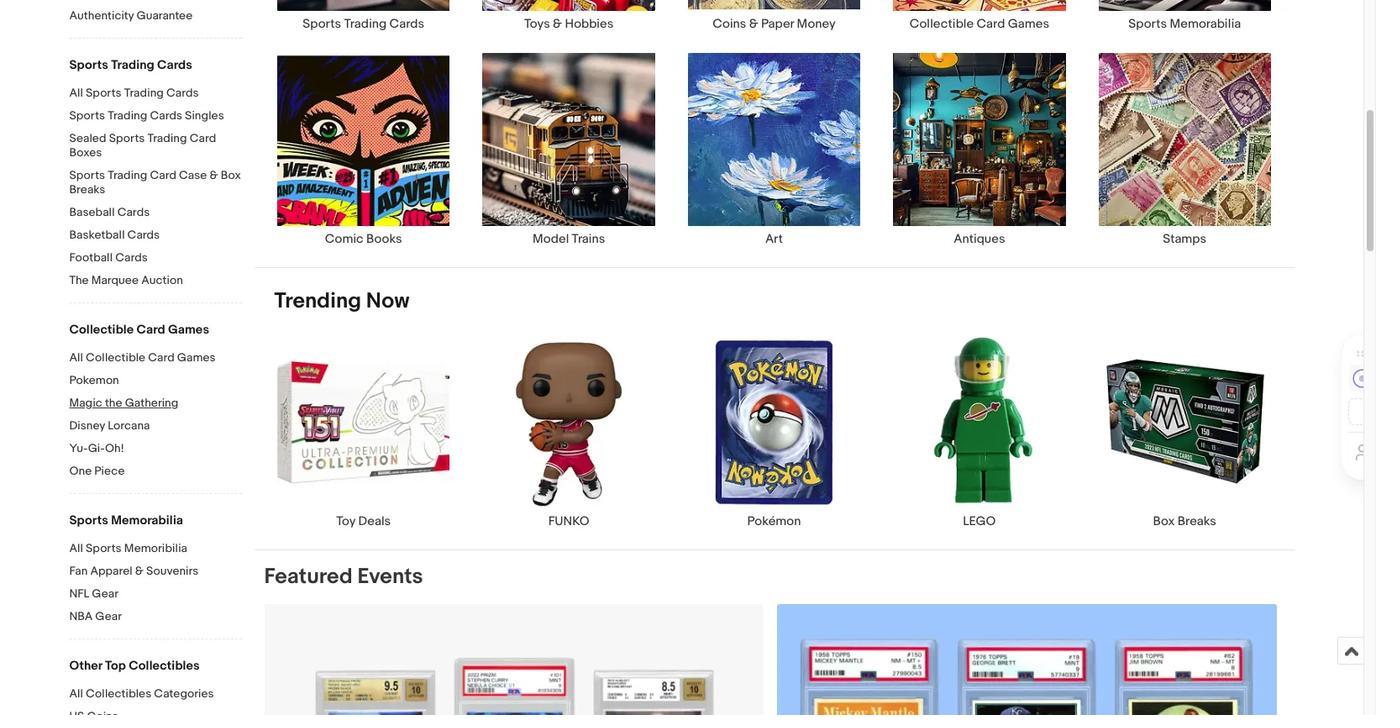 Task type: describe. For each thing, give the bounding box(es) containing it.
comic books link
[[261, 52, 466, 247]]

magic the gathering link
[[69, 396, 242, 412]]

fan
[[69, 564, 88, 578]]

all for all sports trading cards sports trading cards singles sealed sports trading card boxes sports trading card case & box breaks baseball cards basketball cards football cards the marquee auction
[[69, 86, 83, 100]]

now
[[366, 288, 410, 314]]

all sports memoribilia fan apparel & souvenirs nfl gear nba gear
[[69, 541, 199, 624]]

1 vertical spatial games
[[168, 322, 209, 338]]

pokémon link
[[672, 335, 877, 529]]

pokemon link
[[69, 373, 242, 389]]

top
[[105, 658, 126, 674]]

featured
[[264, 564, 353, 590]]

souvenirs
[[146, 564, 199, 578]]

all collectible card games link
[[69, 351, 242, 367]]

art
[[766, 231, 784, 247]]

0 vertical spatial collectibles
[[129, 658, 200, 674]]

basketball
[[69, 228, 125, 242]]

the
[[105, 396, 122, 410]]

funko
[[549, 513, 590, 529]]

featured events
[[264, 564, 423, 590]]

toys
[[524, 16, 550, 32]]

& inside all sports memoribilia fan apparel & souvenirs nfl gear nba gear
[[135, 564, 144, 578]]

sealed
[[69, 131, 106, 145]]

0 horizontal spatial sports trading cards
[[69, 57, 192, 73]]

all collectibles categories
[[69, 687, 214, 701]]

football
[[69, 250, 113, 265]]

coins & paper money link
[[672, 0, 877, 32]]

sports inside all sports memoribilia fan apparel & souvenirs nfl gear nba gear
[[86, 541, 122, 556]]

cards inside sports trading cards link
[[390, 16, 425, 32]]

auction
[[141, 273, 183, 287]]

collectible card games link
[[877, 0, 1083, 32]]

1 vertical spatial collectible
[[69, 322, 134, 338]]

box breaks
[[1154, 513, 1217, 529]]

funko link
[[466, 335, 672, 529]]

paper
[[762, 16, 795, 32]]

football cards link
[[69, 250, 242, 266]]

baseball
[[69, 205, 115, 219]]

sports trading card case & box breaks link
[[69, 168, 242, 198]]

hobbies
[[565, 16, 614, 32]]

all sports memoribilia link
[[69, 541, 242, 557]]

nfl gear link
[[69, 587, 242, 603]]

all sports trading cards link
[[69, 86, 242, 102]]

toy
[[336, 513, 356, 529]]

0 vertical spatial sports memorabilia
[[1129, 16, 1242, 32]]

games inside all collectible card games pokemon magic the gathering disney lorcana yu-gi-oh! one piece
[[177, 351, 216, 365]]

& right "toys"
[[553, 16, 562, 32]]

boxes
[[69, 145, 102, 160]]

breaks inside 'all sports trading cards sports trading cards singles sealed sports trading card boxes sports trading card case & box breaks baseball cards basketball cards football cards the marquee auction'
[[69, 182, 105, 197]]

memoribilia
[[124, 541, 187, 556]]

disney lorcana link
[[69, 419, 242, 435]]

0 vertical spatial gear
[[92, 587, 119, 601]]

model
[[533, 231, 569, 247]]

antiques link
[[877, 52, 1083, 247]]

one piece link
[[69, 464, 242, 480]]

1 vertical spatial collectible card games
[[69, 322, 209, 338]]

baseball cards link
[[69, 205, 242, 221]]

1 vertical spatial gear
[[95, 609, 122, 624]]

all for all collectible card games pokemon magic the gathering disney lorcana yu-gi-oh! one piece
[[69, 351, 83, 365]]

lorcana
[[108, 419, 150, 433]]

1 vertical spatial breaks
[[1178, 513, 1217, 529]]

lego link
[[877, 335, 1083, 529]]

collectible inside all collectible card games pokemon magic the gathering disney lorcana yu-gi-oh! one piece
[[86, 351, 145, 365]]

& left paper
[[750, 16, 759, 32]]

categories
[[154, 687, 214, 701]]

& inside 'all sports trading cards sports trading cards singles sealed sports trading card boxes sports trading card case & box breaks baseball cards basketball cards football cards the marquee auction'
[[210, 168, 218, 182]]

singles
[[185, 108, 224, 123]]

art link
[[672, 52, 877, 247]]

all for all collectibles categories
[[69, 687, 83, 701]]

coins
[[713, 16, 747, 32]]

comic books
[[325, 231, 402, 247]]

marquee
[[91, 273, 139, 287]]

other
[[69, 658, 102, 674]]

trains
[[572, 231, 605, 247]]

toys & hobbies
[[524, 16, 614, 32]]

toy deals link
[[261, 335, 466, 529]]

0 vertical spatial collectible
[[910, 16, 974, 32]]

the marquee auction link
[[69, 273, 242, 289]]

one
[[69, 464, 92, 478]]

nba gear link
[[69, 609, 242, 625]]

1 horizontal spatial memorabilia
[[1170, 16, 1242, 32]]



Task type: vqa. For each thing, say whether or not it's contained in the screenshot.
the Magic the Gathering link
yes



Task type: locate. For each thing, give the bounding box(es) containing it.
all inside all sports memoribilia fan apparel & souvenirs nfl gear nba gear
[[69, 541, 83, 556]]

sports trading cards
[[303, 16, 425, 32], [69, 57, 192, 73]]

all inside 'all sports trading cards sports trading cards singles sealed sports trading card boxes sports trading card case & box breaks baseball cards basketball cards football cards the marquee auction'
[[69, 86, 83, 100]]

1 vertical spatial collectibles
[[86, 687, 151, 701]]

& right case on the top of page
[[210, 168, 218, 182]]

authenticity guarantee link
[[69, 8, 242, 24]]

cards
[[390, 16, 425, 32], [157, 57, 192, 73], [166, 86, 199, 100], [150, 108, 182, 123], [117, 205, 150, 219], [127, 228, 160, 242], [115, 250, 148, 265]]

comic
[[325, 231, 364, 247]]

pokémon
[[748, 513, 801, 529]]

toy deals
[[336, 513, 391, 529]]

1 horizontal spatial sports memorabilia
[[1129, 16, 1242, 32]]

all up fan
[[69, 541, 83, 556]]

sports
[[303, 16, 341, 32], [1129, 16, 1168, 32], [69, 57, 108, 73], [86, 86, 122, 100], [69, 108, 105, 123], [109, 131, 145, 145], [69, 168, 105, 182], [69, 513, 108, 529], [86, 541, 122, 556]]

1 horizontal spatial breaks
[[1178, 513, 1217, 529]]

books
[[367, 231, 402, 247]]

0 horizontal spatial breaks
[[69, 182, 105, 197]]

lego
[[964, 513, 996, 529]]

& down 'all sports memoribilia' link
[[135, 564, 144, 578]]

memorabilia
[[1170, 16, 1242, 32], [111, 513, 183, 529]]

antiques
[[954, 231, 1006, 247]]

sports trading cards link
[[261, 0, 466, 32]]

apparel
[[90, 564, 132, 578]]

2 all from the top
[[69, 351, 83, 365]]

0 horizontal spatial sports memorabilia
[[69, 513, 183, 529]]

sports memorabilia
[[1129, 16, 1242, 32], [69, 513, 183, 529]]

all up pokemon
[[69, 351, 83, 365]]

0 vertical spatial games
[[1009, 16, 1050, 32]]

0 vertical spatial sports trading cards
[[303, 16, 425, 32]]

collectibles up all collectibles categories link
[[129, 658, 200, 674]]

1 vertical spatial sports memorabilia
[[69, 513, 183, 529]]

stamps
[[1164, 231, 1207, 247]]

sealed sports trading card boxes link
[[69, 131, 242, 161]]

0 vertical spatial collectible card games
[[910, 16, 1050, 32]]

gi-
[[88, 441, 105, 456]]

0 vertical spatial box
[[221, 168, 241, 182]]

model trains
[[533, 231, 605, 247]]

all down other
[[69, 687, 83, 701]]

oh!
[[105, 441, 124, 456]]

pokemon
[[69, 373, 119, 388]]

all for all sports memoribilia fan apparel & souvenirs nfl gear nba gear
[[69, 541, 83, 556]]

fan apparel & souvenirs link
[[69, 564, 242, 580]]

0 vertical spatial breaks
[[69, 182, 105, 197]]

box inside 'all sports trading cards sports trading cards singles sealed sports trading card boxes sports trading card case & box breaks baseball cards basketball cards football cards the marquee auction'
[[221, 168, 241, 182]]

yu-gi-oh! link
[[69, 441, 242, 457]]

basketball cards link
[[69, 228, 242, 244]]

2 vertical spatial games
[[177, 351, 216, 365]]

1 vertical spatial box
[[1154, 513, 1176, 529]]

breaks
[[69, 182, 105, 197], [1178, 513, 1217, 529]]

2 vertical spatial collectible
[[86, 351, 145, 365]]

collectibles
[[129, 658, 200, 674], [86, 687, 151, 701]]

collectibles down top
[[86, 687, 151, 701]]

sports trading cards singles link
[[69, 108, 242, 124]]

trending now
[[274, 288, 410, 314]]

games
[[1009, 16, 1050, 32], [168, 322, 209, 338], [177, 351, 216, 365]]

gear down apparel
[[92, 587, 119, 601]]

box inside box breaks link
[[1154, 513, 1176, 529]]

all collectible card games pokemon magic the gathering disney lorcana yu-gi-oh! one piece
[[69, 351, 216, 478]]

piece
[[94, 464, 125, 478]]

3 all from the top
[[69, 541, 83, 556]]

0 horizontal spatial memorabilia
[[111, 513, 183, 529]]

1 vertical spatial sports trading cards
[[69, 57, 192, 73]]

case
[[179, 168, 207, 182]]

1 horizontal spatial collectible card games
[[910, 16, 1050, 32]]

1 horizontal spatial box
[[1154, 513, 1176, 529]]

box
[[221, 168, 241, 182], [1154, 513, 1176, 529]]

collectible card games
[[910, 16, 1050, 32], [69, 322, 209, 338]]

all inside all collectible card games pokemon magic the gathering disney lorcana yu-gi-oh! one piece
[[69, 351, 83, 365]]

4 all from the top
[[69, 687, 83, 701]]

toys & hobbies link
[[466, 0, 672, 32]]

1 all from the top
[[69, 86, 83, 100]]

collectible
[[910, 16, 974, 32], [69, 322, 134, 338], [86, 351, 145, 365]]

all
[[69, 86, 83, 100], [69, 351, 83, 365], [69, 541, 83, 556], [69, 687, 83, 701]]

sports memorabilia link
[[1083, 0, 1288, 32]]

stamps link
[[1083, 52, 1288, 247]]

coins & paper money
[[713, 16, 836, 32]]

None text field
[[264, 604, 764, 715], [778, 604, 1278, 715], [264, 604, 764, 715], [778, 604, 1278, 715]]

all collectibles categories link
[[69, 687, 242, 703]]

0 vertical spatial memorabilia
[[1170, 16, 1242, 32]]

1 horizontal spatial sports trading cards
[[303, 16, 425, 32]]

events
[[358, 564, 423, 590]]

authenticity guarantee
[[69, 8, 193, 23]]

card inside all collectible card games pokemon magic the gathering disney lorcana yu-gi-oh! one piece
[[148, 351, 175, 365]]

the
[[69, 273, 89, 287]]

money
[[797, 16, 836, 32]]

nfl
[[69, 587, 89, 601]]

yu-
[[69, 441, 88, 456]]

gear right nba
[[95, 609, 122, 624]]

all sports trading cards sports trading cards singles sealed sports trading card boxes sports trading card case & box breaks baseball cards basketball cards football cards the marquee auction
[[69, 86, 241, 287]]

authenticity
[[69, 8, 134, 23]]

0 horizontal spatial box
[[221, 168, 241, 182]]

deals
[[358, 513, 391, 529]]

magic
[[69, 396, 102, 410]]

model trains link
[[466, 52, 672, 247]]

other top collectibles
[[69, 658, 200, 674]]

1 vertical spatial memorabilia
[[111, 513, 183, 529]]

all up sealed
[[69, 86, 83, 100]]

guarantee
[[137, 8, 193, 23]]

0 horizontal spatial collectible card games
[[69, 322, 209, 338]]

disney
[[69, 419, 105, 433]]

nba
[[69, 609, 93, 624]]

trading
[[344, 16, 387, 32], [111, 57, 154, 73], [124, 86, 164, 100], [108, 108, 147, 123], [147, 131, 187, 145], [108, 168, 147, 182]]

box breaks link
[[1083, 335, 1288, 529]]

card
[[977, 16, 1006, 32], [190, 131, 216, 145], [150, 168, 176, 182], [137, 322, 165, 338], [148, 351, 175, 365]]

trending
[[274, 288, 361, 314]]



